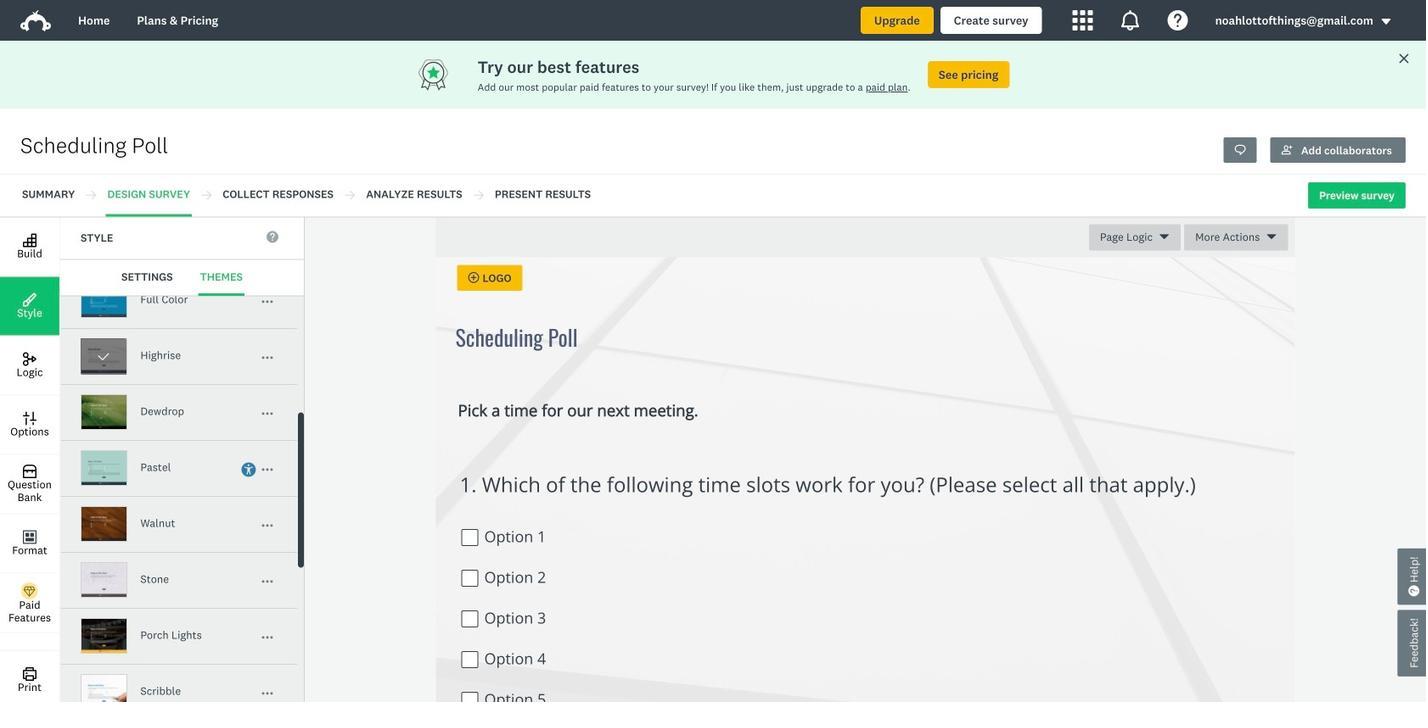 Task type: describe. For each thing, give the bounding box(es) containing it.
help icon image
[[1168, 10, 1188, 31]]

rewards image
[[417, 58, 478, 92]]

surveymonkey logo image
[[20, 10, 51, 32]]

2 products icon image from the left
[[1120, 10, 1141, 31]]



Task type: locate. For each thing, give the bounding box(es) containing it.
dropdown arrow image
[[1381, 16, 1392, 28]]

1 horizontal spatial products icon image
[[1120, 10, 1141, 31]]

0 horizontal spatial products icon image
[[1073, 10, 1093, 31]]

products icon image
[[1073, 10, 1093, 31], [1120, 10, 1141, 31]]

1 products icon image from the left
[[1073, 10, 1093, 31]]



